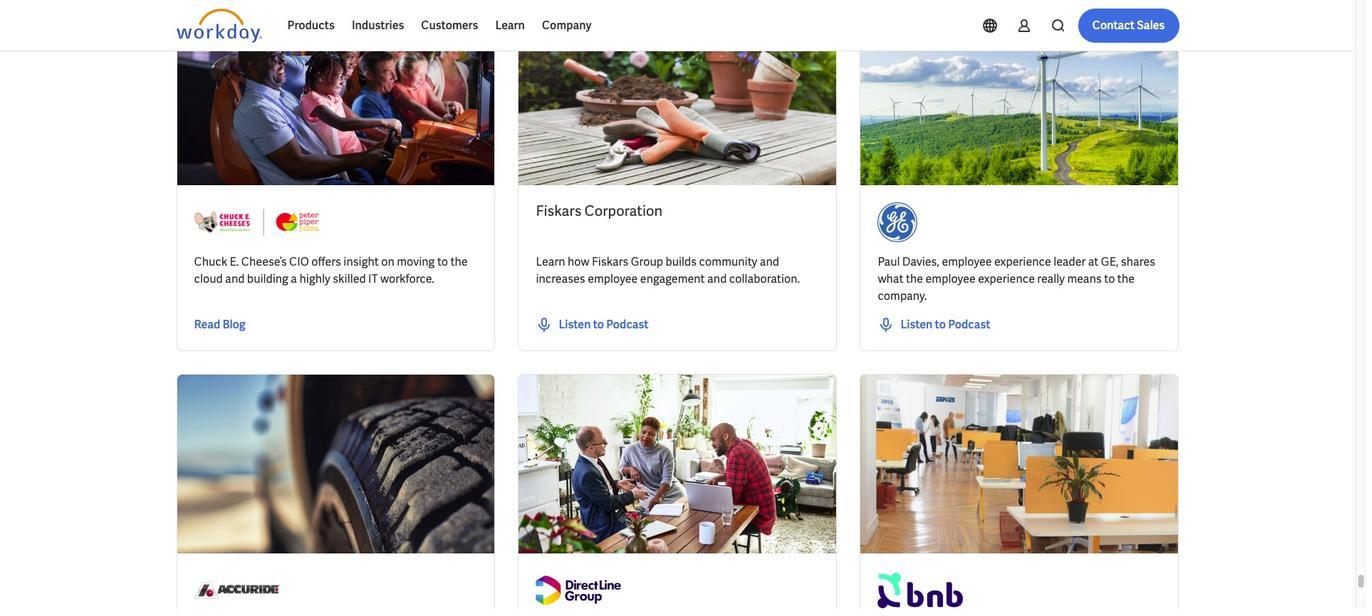 Task type: vqa. For each thing, say whether or not it's contained in the screenshot.
Industries
yes



Task type: describe. For each thing, give the bounding box(es) containing it.
means
[[1068, 271, 1102, 286]]

company button
[[534, 9, 600, 43]]

read blog
[[194, 317, 246, 332]]

to inside the chuck e. cheese's cio offers insight on moving to the cloud and building a highly skilled it workforce.
[[437, 254, 448, 269]]

contact sales
[[1093, 18, 1165, 33]]

clear all
[[557, 16, 595, 28]]

fiskars inside learn how fiskars group builds community and increases employee engagement and collaboration.
[[592, 254, 629, 269]]

go to the homepage image
[[176, 9, 262, 43]]

industries button
[[343, 9, 413, 43]]

business outcome button
[[341, 8, 466, 36]]

bnb - business network builders image
[[878, 571, 963, 609]]

more
[[489, 16, 513, 28]]

podcast for engagement
[[606, 317, 649, 332]]

company.
[[878, 289, 927, 304]]

leader
[[1054, 254, 1086, 269]]

community
[[699, 254, 758, 269]]

listen to podcast for engagement
[[559, 317, 649, 332]]

listen to podcast link for what
[[878, 316, 991, 333]]

2 horizontal spatial and
[[760, 254, 779, 269]]

chuck
[[194, 254, 227, 269]]

listen to podcast link for employee
[[536, 316, 649, 333]]

listen for what
[[901, 317, 933, 332]]

Search Customer Stories text field
[[977, 9, 1152, 34]]

builds
[[666, 254, 697, 269]]

engagement
[[640, 271, 705, 286]]

what
[[878, 271, 904, 286]]

learn how fiskars group builds community and increases employee engagement and collaboration.
[[536, 254, 800, 286]]

clear all button
[[553, 8, 599, 36]]

industry button
[[252, 8, 330, 36]]

collaboration.
[[729, 271, 800, 286]]

podcast for the
[[948, 317, 991, 332]]

increases
[[536, 271, 585, 286]]

products button
[[279, 9, 343, 43]]

and inside the chuck e. cheese's cio offers insight on moving to the cloud and building a highly skilled it workforce.
[[225, 271, 245, 286]]

2 horizontal spatial the
[[1118, 271, 1135, 286]]

cec entertainment image
[[194, 202, 320, 242]]

skilled
[[333, 271, 366, 286]]

accuride corporation image
[[194, 571, 280, 609]]

it
[[368, 271, 378, 286]]

employee right davies, on the top of page
[[942, 254, 992, 269]]

listen to podcast for the
[[901, 317, 991, 332]]

davies,
[[903, 254, 940, 269]]

cloud
[[194, 271, 223, 286]]

workforce.
[[380, 271, 434, 286]]

shares
[[1121, 254, 1156, 269]]

customers button
[[413, 9, 487, 43]]

products
[[287, 18, 335, 33]]

1 vertical spatial experience
[[978, 271, 1035, 286]]

listen for employee
[[559, 317, 591, 332]]

company
[[542, 18, 592, 33]]

industry
[[263, 16, 301, 28]]

learn button
[[487, 9, 534, 43]]

offers
[[312, 254, 341, 269]]

all
[[583, 16, 595, 28]]

1 horizontal spatial and
[[708, 271, 727, 286]]

contact
[[1093, 18, 1135, 33]]

highly
[[300, 271, 330, 286]]

clear
[[557, 16, 581, 28]]

chuck e. cheese's cio offers insight on moving to the cloud and building a highly skilled it workforce.
[[194, 254, 468, 286]]



Task type: locate. For each thing, give the bounding box(es) containing it.
1 listen to podcast from the left
[[559, 317, 649, 332]]

group
[[631, 254, 663, 269]]

read
[[194, 317, 220, 332]]

insight
[[344, 254, 379, 269]]

and
[[760, 254, 779, 269], [225, 271, 245, 286], [708, 271, 727, 286]]

the right the 'moving'
[[451, 254, 468, 269]]

direct line insurance group plc image
[[536, 571, 622, 609]]

business
[[352, 16, 393, 28]]

a
[[291, 271, 297, 286]]

contact sales link
[[1078, 9, 1179, 43]]

employee down the how
[[588, 271, 638, 286]]

the down davies, on the top of page
[[906, 271, 923, 286]]

1 vertical spatial fiskars
[[592, 254, 629, 269]]

experience left really
[[978, 271, 1035, 286]]

0 horizontal spatial the
[[451, 254, 468, 269]]

the
[[451, 254, 468, 269], [906, 271, 923, 286], [1118, 271, 1135, 286]]

fiskars
[[536, 202, 582, 220], [592, 254, 629, 269]]

fiskars corporation
[[536, 202, 663, 220]]

the down shares
[[1118, 271, 1135, 286]]

and up collaboration.
[[760, 254, 779, 269]]

topic
[[188, 16, 212, 28]]

2 podcast from the left
[[948, 317, 991, 332]]

more button
[[477, 8, 541, 36]]

the for what
[[906, 271, 923, 286]]

listen to podcast link down company.
[[878, 316, 991, 333]]

employee down davies, on the top of page
[[926, 271, 976, 286]]

paul davies, employee experience leader at ge, shares what the employee experience really means to the company.
[[878, 254, 1156, 304]]

the for to
[[451, 254, 468, 269]]

listen down increases
[[559, 317, 591, 332]]

experience up really
[[995, 254, 1051, 269]]

ge,
[[1101, 254, 1119, 269]]

fiskars up the how
[[536, 202, 582, 220]]

0 horizontal spatial listen
[[559, 317, 591, 332]]

to
[[437, 254, 448, 269], [1104, 271, 1115, 286], [593, 317, 604, 332], [935, 317, 946, 332]]

1 listen from the left
[[559, 317, 591, 332]]

on
[[381, 254, 395, 269]]

1 horizontal spatial listen to podcast link
[[878, 316, 991, 333]]

1 horizontal spatial fiskars
[[592, 254, 629, 269]]

podcast
[[606, 317, 649, 332], [948, 317, 991, 332]]

listen down company.
[[901, 317, 933, 332]]

0 vertical spatial fiskars
[[536, 202, 582, 220]]

1 listen to podcast link from the left
[[536, 316, 649, 333]]

1 horizontal spatial learn
[[536, 254, 565, 269]]

listen
[[559, 317, 591, 332], [901, 317, 933, 332]]

1 podcast from the left
[[606, 317, 649, 332]]

1 vertical spatial learn
[[536, 254, 565, 269]]

1 horizontal spatial podcast
[[948, 317, 991, 332]]

0 horizontal spatial learn
[[495, 18, 525, 33]]

learn for learn
[[495, 18, 525, 33]]

e.
[[230, 254, 239, 269]]

building
[[247, 271, 288, 286]]

general electric international, inc. image
[[878, 202, 918, 242]]

0 vertical spatial learn
[[495, 18, 525, 33]]

customers
[[421, 18, 478, 33]]

1 horizontal spatial listen to podcast
[[901, 317, 991, 332]]

employee
[[942, 254, 992, 269], [588, 271, 638, 286], [926, 271, 976, 286]]

1 horizontal spatial the
[[906, 271, 923, 286]]

learn inside dropdown button
[[495, 18, 525, 33]]

blog
[[223, 317, 246, 332]]

listen to podcast link down increases
[[536, 316, 649, 333]]

0 horizontal spatial podcast
[[606, 317, 649, 332]]

employee inside learn how fiskars group builds community and increases employee engagement and collaboration.
[[588, 271, 638, 286]]

0 vertical spatial experience
[[995, 254, 1051, 269]]

2 listen from the left
[[901, 317, 933, 332]]

outcome
[[395, 16, 438, 28]]

the inside the chuck e. cheese's cio offers insight on moving to the cloud and building a highly skilled it workforce.
[[451, 254, 468, 269]]

sales
[[1137, 18, 1165, 33]]

at
[[1088, 254, 1099, 269]]

1 horizontal spatial listen
[[901, 317, 933, 332]]

learn left company
[[495, 18, 525, 33]]

listen to podcast
[[559, 317, 649, 332], [901, 317, 991, 332]]

fiskars right the how
[[592, 254, 629, 269]]

2 listen to podcast from the left
[[901, 317, 991, 332]]

0 horizontal spatial listen to podcast
[[559, 317, 649, 332]]

to inside paul davies, employee experience leader at ge, shares what the employee experience really means to the company.
[[1104, 271, 1115, 286]]

0 horizontal spatial fiskars
[[536, 202, 582, 220]]

paul
[[878, 254, 900, 269]]

business outcome
[[352, 16, 438, 28]]

listen to podcast link
[[536, 316, 649, 333], [878, 316, 991, 333]]

and down community
[[708, 271, 727, 286]]

learn up increases
[[536, 254, 565, 269]]

experience
[[995, 254, 1051, 269], [978, 271, 1035, 286]]

corporation
[[585, 202, 663, 220]]

learn inside learn how fiskars group builds community and increases employee engagement and collaboration.
[[536, 254, 565, 269]]

cio
[[289, 254, 309, 269]]

learn for learn how fiskars group builds community and increases employee engagement and collaboration.
[[536, 254, 565, 269]]

0 horizontal spatial and
[[225, 271, 245, 286]]

podcast down engagement
[[606, 317, 649, 332]]

read blog link
[[194, 316, 246, 333]]

0 horizontal spatial listen to podcast link
[[536, 316, 649, 333]]

industries
[[352, 18, 404, 33]]

listen to podcast down increases
[[559, 317, 649, 332]]

how
[[568, 254, 590, 269]]

moving
[[397, 254, 435, 269]]

podcast down paul davies, employee experience leader at ge, shares what the employee experience really means to the company.
[[948, 317, 991, 332]]

topic button
[[176, 8, 241, 36]]

listen to podcast down company.
[[901, 317, 991, 332]]

learn
[[495, 18, 525, 33], [536, 254, 565, 269]]

really
[[1038, 271, 1065, 286]]

2 listen to podcast link from the left
[[878, 316, 991, 333]]

cheese's
[[241, 254, 287, 269]]

and down e.
[[225, 271, 245, 286]]



